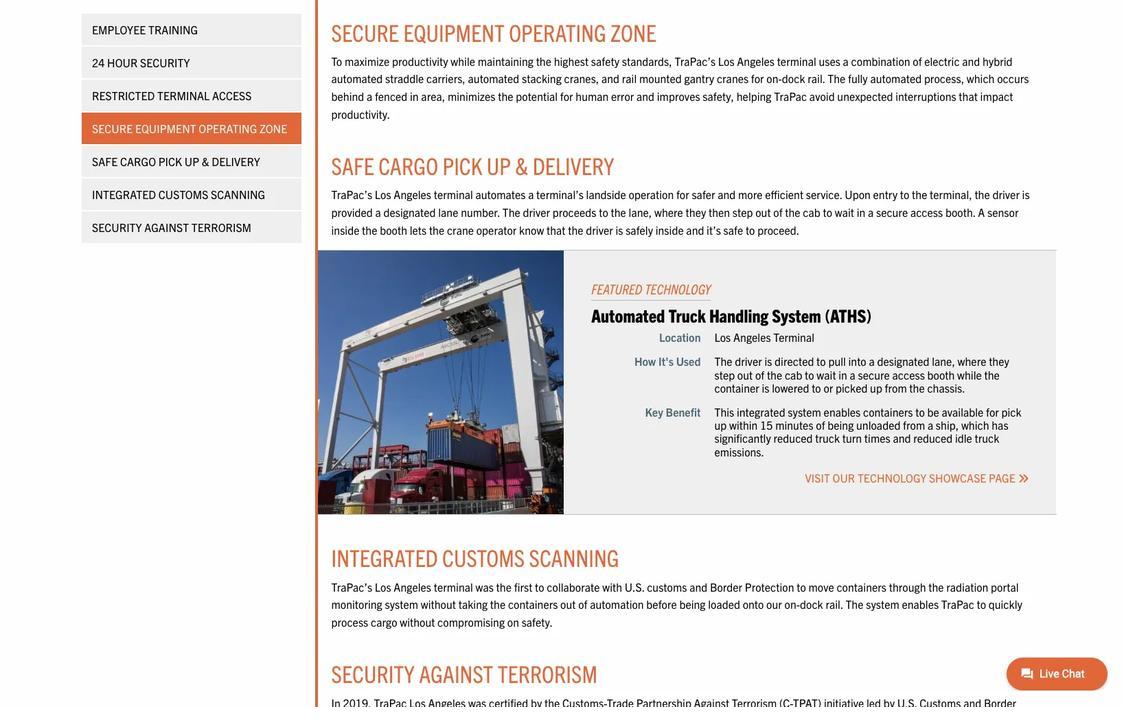 Task type: locate. For each thing, give the bounding box(es) containing it.
0 horizontal spatial in
[[410, 89, 419, 103]]

trapac's for integrated customs scanning
[[332, 580, 373, 594]]

access inside the driver is directed to pull into a designated lane, where they step out of the cab to wait in a secure access booth while the container is lowered to or picked up from the chassis.
[[893, 368, 926, 382]]

1 vertical spatial rail.
[[826, 598, 844, 612]]

system down through
[[867, 598, 900, 612]]

security against terrorism
[[92, 221, 251, 234], [332, 659, 598, 689]]

security against terrorism down compromising
[[332, 659, 598, 689]]

0 horizontal spatial safe
[[92, 155, 117, 168]]

in inside to maximize productivity while maintaining the highest safety standards, trapac's los angeles terminal uses a combination of electric and hybrid automated straddle carriers, automated stacking cranes, and rail mounted gantry cranes for on-dock rail. the fully automated process, which occurs behind a fenced in area, minimizes the potential for human error and improves safety, helping trapac avoid unexpected interruptions that impact productivity.
[[410, 89, 419, 103]]

the left potential in the top of the page
[[498, 89, 514, 103]]

0 horizontal spatial zone
[[259, 122, 287, 135]]

the left chassis. at right
[[910, 381, 925, 395]]

process,
[[925, 72, 965, 85]]

containers
[[864, 405, 914, 419], [837, 580, 887, 594], [508, 598, 558, 612]]

straddle
[[385, 72, 424, 85]]

designated inside the driver is directed to pull into a designated lane, where they step out of the cab to wait in a secure access booth while the container is lowered to or picked up from the chassis.
[[878, 355, 930, 369]]

ship,
[[937, 419, 959, 432]]

0 vertical spatial integrated
[[92, 188, 156, 201]]

up up integrated customs scanning link
[[184, 155, 199, 168]]

for left pick
[[987, 405, 1000, 419]]

portal
[[992, 580, 1019, 594]]

1 vertical spatial security against terrorism
[[332, 659, 598, 689]]

1 vertical spatial that
[[547, 223, 566, 237]]

customs
[[647, 580, 687, 594]]

automated down maintaining
[[468, 72, 520, 85]]

trapac inside trapac's los angeles terminal was the first to collaborate with u.s. customs and border protection to move containers through the radiation portal monitoring system without taking the containers out of automation before being loaded onto our on-dock rail. the system enables trapac to quickly process cargo without compromising on safety.
[[942, 598, 975, 612]]

from left be
[[904, 419, 926, 432]]

1 automated from the left
[[332, 72, 383, 85]]

visit our technology showcase page link
[[806, 471, 1030, 485]]

1 horizontal spatial cab
[[804, 205, 821, 219]]

benefit
[[666, 405, 701, 419]]

safe
[[724, 223, 744, 237]]

a right pull
[[850, 368, 856, 382]]

1 horizontal spatial in
[[839, 368, 848, 382]]

of inside to maximize productivity while maintaining the highest safety standards, trapac's los angeles terminal uses a combination of electric and hybrid automated straddle carriers, automated stacking cranes, and rail mounted gantry cranes for on-dock rail. the fully automated process, which occurs behind a fenced in area, minimizes the potential for human error and improves safety, helping trapac avoid unexpected interruptions that impact productivity.
[[913, 54, 923, 68]]

0 vertical spatial in
[[410, 89, 419, 103]]

terminal up taking in the left bottom of the page
[[434, 580, 473, 594]]

security against terrorism down integrated customs scanning link
[[92, 221, 251, 234]]

the inside trapac's los angeles terminal was the first to collaborate with u.s. customs and border protection to move containers through the radiation portal monitoring system without taking the containers out of automation before being loaded onto our on-dock rail. the system enables trapac to quickly process cargo without compromising on safety.
[[846, 598, 864, 612]]

integrated
[[92, 188, 156, 201], [332, 543, 438, 573]]

automated
[[332, 72, 383, 85], [468, 72, 520, 85], [871, 72, 922, 85]]

that left impact
[[960, 89, 979, 103]]

wait inside the driver is directed to pull into a designated lane, where they step out of the cab to wait in a secure access booth while the container is lowered to or picked up from the chassis.
[[817, 368, 837, 382]]

monitoring
[[332, 598, 383, 612]]

being inside trapac's los angeles terminal was the first to collaborate with u.s. customs and border protection to move containers through the radiation portal monitoring system without taking the containers out of automation before being loaded onto our on-dock rail. the system enables trapac to quickly process cargo without compromising on safety.
[[680, 598, 706, 612]]

1 vertical spatial terminal
[[434, 188, 473, 202]]

secure inside the driver is directed to pull into a designated lane, where they step out of the cab to wait in a secure access booth while the container is lowered to or picked up from the chassis.
[[859, 368, 890, 382]]

while up available
[[958, 368, 983, 382]]

solid image
[[1019, 473, 1030, 484]]

out inside the driver is directed to pull into a designated lane, where they step out of the cab to wait in a secure access booth while the container is lowered to or picked up from the chassis.
[[738, 368, 753, 382]]

of right minutes at bottom
[[817, 419, 826, 432]]

was
[[476, 580, 494, 594]]

1 vertical spatial they
[[990, 355, 1010, 369]]

dock right cranes
[[783, 72, 806, 85]]

before
[[647, 598, 677, 612]]

equipment up the productivity
[[404, 17, 505, 46]]

secure right pull
[[859, 368, 890, 382]]

cab inside the driver is directed to pull into a designated lane, where they step out of the cab to wait in a secure access booth while the container is lowered to or picked up from the chassis.
[[785, 368, 803, 382]]

0 horizontal spatial rail.
[[808, 72, 826, 85]]

angeles inside trapac's los angeles terminal automates a terminal's landside operation for safer and more efficient service. upon entry to the terminal, the driver is provided a designated lane number. the driver proceeds to the lane, where they then step out of the cab to wait in a secure access booth. a sensor inside the booth lets the crane operator know that the driver is safely inside and it's safe to proceed.
[[394, 188, 432, 202]]

1 vertical spatial secure
[[92, 122, 132, 135]]

los inside to maximize productivity while maintaining the highest safety standards, trapac's los angeles terminal uses a combination of electric and hybrid automated straddle carriers, automated stacking cranes, and rail mounted gantry cranes for on-dock rail. the fully automated process, which occurs behind a fenced in area, minimizes the potential for human error and improves safety, helping trapac avoid unexpected interruptions that impact productivity.
[[719, 54, 735, 68]]

and left it's
[[687, 223, 705, 237]]

terminal
[[157, 89, 210, 102], [774, 331, 815, 344]]

to
[[901, 188, 910, 202], [599, 205, 609, 219], [824, 205, 833, 219], [746, 223, 756, 237], [817, 355, 826, 369], [805, 368, 815, 382], [812, 381, 822, 395], [916, 405, 925, 419], [535, 580, 545, 594], [797, 580, 807, 594], [977, 598, 987, 612]]

0 horizontal spatial customs
[[158, 188, 208, 201]]

trapac's up "provided"
[[332, 188, 373, 202]]

enables down through
[[903, 598, 939, 612]]

angeles down handling
[[734, 331, 771, 344]]

access down terminal, at top right
[[911, 205, 944, 219]]

out
[[756, 205, 771, 219], [738, 368, 753, 382], [561, 598, 576, 612]]

0 horizontal spatial while
[[451, 54, 476, 68]]

scanning
[[211, 188, 265, 201], [530, 543, 620, 573]]

technology
[[645, 280, 711, 298], [858, 471, 927, 485]]

0 horizontal spatial system
[[385, 598, 419, 612]]

wait
[[835, 205, 855, 219], [817, 368, 837, 382]]

lane
[[439, 205, 459, 219]]

angeles up cargo
[[394, 580, 432, 594]]

a inside this integrated system enables containers to be available for pick up within 15 minutes of being unloaded from a ship, which has significantly reduced truck turn times and reduced idle truck emissions.
[[928, 419, 934, 432]]

0 horizontal spatial operating
[[198, 122, 257, 135]]

hybrid
[[983, 54, 1013, 68]]

driver inside the driver is directed to pull into a designated lane, where they step out of the cab to wait in a secure access booth while the container is lowered to or picked up from the chassis.
[[735, 355, 763, 369]]

visit
[[806, 471, 831, 485]]

fully
[[849, 72, 868, 85]]

step inside the driver is directed to pull into a designated lane, where they step out of the cab to wait in a secure access booth while the container is lowered to or picked up from the chassis.
[[715, 368, 735, 382]]

and inside this integrated system enables containers to be available for pick up within 15 minutes of being unloaded from a ship, which has significantly reduced truck turn times and reduced idle truck emissions.
[[894, 432, 912, 446]]

and left the hybrid
[[963, 54, 981, 68]]

terminal up lane
[[434, 188, 473, 202]]

0 horizontal spatial reduced
[[774, 432, 813, 446]]

system inside this integrated system enables containers to be available for pick up within 15 minutes of being unloaded from a ship, which has significantly reduced truck turn times and reduced idle truck emissions.
[[788, 405, 822, 419]]

0 horizontal spatial designated
[[384, 205, 436, 219]]

trapac's up gantry
[[675, 54, 716, 68]]

terminal inside to maximize productivity while maintaining the highest safety standards, trapac's los angeles terminal uses a combination of electric and hybrid automated straddle carriers, automated stacking cranes, and rail mounted gantry cranes for on-dock rail. the fully automated process, which occurs behind a fenced in area, minimizes the potential for human error and improves safety, helping trapac avoid unexpected interruptions that impact productivity.
[[778, 54, 817, 68]]

2 vertical spatial containers
[[508, 598, 558, 612]]

1 horizontal spatial scanning
[[530, 543, 620, 573]]

0 vertical spatial which
[[967, 72, 995, 85]]

0 horizontal spatial where
[[655, 205, 684, 219]]

1 vertical spatial cab
[[785, 368, 803, 382]]

rail. up avoid
[[808, 72, 826, 85]]

2 horizontal spatial automated
[[871, 72, 922, 85]]

1 vertical spatial up
[[715, 419, 727, 432]]

terminal inside trapac's los angeles terminal automates a terminal's landside operation for safer and more efficient service. upon entry to the terminal, the driver is provided a designated lane number. the driver proceeds to the lane, where they then step out of the cab to wait in a secure access booth. a sensor inside the booth lets the crane operator know that the driver is safely inside and it's safe to proceed.
[[434, 188, 473, 202]]

fenced
[[375, 89, 408, 103]]

lowered
[[773, 381, 810, 395]]

while up carriers,
[[451, 54, 476, 68]]

0 vertical spatial terrorism
[[191, 221, 251, 234]]

proceeds
[[553, 205, 597, 219]]

trapac's for safe cargo pick up & delivery
[[332, 188, 373, 202]]

1 horizontal spatial lane,
[[933, 355, 956, 369]]

secure inside secure equipment operating zone link
[[92, 122, 132, 135]]

error
[[612, 89, 634, 103]]

secure equipment operating zone
[[332, 17, 657, 46], [92, 122, 287, 135]]

1 truck from the left
[[816, 432, 841, 446]]

1 horizontal spatial integrated
[[332, 543, 438, 573]]

from
[[885, 381, 908, 395], [904, 419, 926, 432]]

0 horizontal spatial enables
[[824, 405, 861, 419]]

up right picked
[[871, 381, 883, 395]]

secure equipment operating zone up the safe cargo pick up & delivery link
[[92, 122, 287, 135]]

automated up 'behind'
[[332, 72, 383, 85]]

0 horizontal spatial delivery
[[212, 155, 260, 168]]

this
[[715, 405, 735, 419]]

of inside trapac's los angeles terminal was the first to collaborate with u.s. customs and border protection to move containers through the radiation portal monitoring system without taking the containers out of automation before being loaded onto our on-dock rail. the system enables trapac to quickly process cargo without compromising on safety.
[[579, 598, 588, 612]]

lane, up safely
[[629, 205, 652, 219]]

2 truck from the left
[[975, 432, 1000, 446]]

1 vertical spatial zone
[[259, 122, 287, 135]]

pick up automates
[[443, 151, 483, 180]]

on- up helping
[[767, 72, 783, 85]]

secure equipment operating zone up maintaining
[[332, 17, 657, 46]]

0 horizontal spatial terrorism
[[191, 221, 251, 234]]

0 vertical spatial equipment
[[404, 17, 505, 46]]

1 vertical spatial from
[[904, 419, 926, 432]]

where inside the driver is directed to pull into a designated lane, where they step out of the cab to wait in a secure access booth while the container is lowered to or picked up from the chassis.
[[958, 355, 987, 369]]

1 vertical spatial customs
[[443, 543, 525, 573]]

designated up lets
[[384, 205, 436, 219]]

0 vertical spatial that
[[960, 89, 979, 103]]

1 horizontal spatial technology
[[858, 471, 927, 485]]

for inside this integrated system enables containers to be available for pick up within 15 minutes of being unloaded from a ship, which has significantly reduced truck turn times and reduced idle truck emissions.
[[987, 405, 1000, 419]]

0 vertical spatial access
[[911, 205, 944, 219]]

&
[[516, 151, 529, 180], [202, 155, 209, 168]]

1 horizontal spatial up
[[871, 381, 883, 395]]

cab
[[804, 205, 821, 219], [785, 368, 803, 382]]

0 vertical spatial secure equipment operating zone
[[332, 17, 657, 46]]

terminal inside restricted terminal access link
[[157, 89, 210, 102]]

of inside this integrated system enables containers to be available for pick up within 15 minutes of being unloaded from a ship, which has significantly reduced truck turn times and reduced idle truck emissions.
[[817, 419, 826, 432]]

the driver is directed to pull into a designated lane, where they step out of the cab to wait in a secure access booth while the container is lowered to or picked up from the chassis.
[[715, 355, 1010, 395]]

up up automates
[[487, 151, 511, 180]]

technology up truck
[[645, 280, 711, 298]]

0 horizontal spatial scanning
[[211, 188, 265, 201]]

safe cargo pick up & delivery up integrated customs scanning link
[[92, 155, 260, 168]]

1 horizontal spatial operating
[[509, 17, 607, 46]]

and
[[963, 54, 981, 68], [602, 72, 620, 85], [637, 89, 655, 103], [718, 188, 736, 202], [687, 223, 705, 237], [894, 432, 912, 446], [690, 580, 708, 594]]

safe down restricted
[[92, 155, 117, 168]]

1 horizontal spatial automated
[[468, 72, 520, 85]]

in left into
[[839, 368, 848, 382]]

1 horizontal spatial booth
[[928, 368, 955, 382]]

truck left turn
[[816, 432, 841, 446]]

into
[[849, 355, 867, 369]]

emissions.
[[715, 445, 765, 459]]

wait inside trapac's los angeles terminal automates a terminal's landside operation for safer and more efficient service. upon entry to the terminal, the driver is provided a designated lane number. the driver proceeds to the lane, where they then step out of the cab to wait in a secure access booth. a sensor inside the booth lets the crane operator know that the driver is safely inside and it's safe to proceed.
[[835, 205, 855, 219]]

service.
[[807, 188, 843, 202]]

and down safety
[[602, 72, 620, 85]]

in down upon
[[857, 205, 866, 219]]

designated right into
[[878, 355, 930, 369]]

minimizes
[[448, 89, 496, 103]]

trapac's inside to maximize productivity while maintaining the highest safety standards, trapac's los angeles terminal uses a combination of electric and hybrid automated straddle carriers, automated stacking cranes, and rail mounted gantry cranes for on-dock rail. the fully automated process, which occurs behind a fenced in area, minimizes the potential for human error and improves safety, helping trapac avoid unexpected interruptions that impact productivity.
[[675, 54, 716, 68]]

containers up times
[[864, 405, 914, 419]]

0 vertical spatial secure
[[877, 205, 909, 219]]

operating up "highest"
[[509, 17, 607, 46]]

and right times
[[894, 432, 912, 446]]

the down "provided"
[[362, 223, 378, 237]]

0 horizontal spatial trapac
[[775, 89, 808, 103]]

that inside trapac's los angeles terminal automates a terminal's landside operation for safer and more efficient service. upon entry to the terminal, the driver is provided a designated lane number. the driver proceeds to the lane, where they then step out of the cab to wait in a secure access booth. a sensor inside the booth lets the crane operator know that the driver is safely inside and it's safe to proceed.
[[547, 223, 566, 237]]

angeles inside trapac's los angeles terminal was the first to collaborate with u.s. customs and border protection to move containers through the radiation portal monitoring system without taking the containers out of automation before being loaded onto our on-dock rail. the system enables trapac to quickly process cargo without compromising on safety.
[[394, 580, 432, 594]]

up left within
[[715, 419, 727, 432]]

truck right idle
[[975, 432, 1000, 446]]

containers inside this integrated system enables containers to be available for pick up within 15 minutes of being unloaded from a ship, which has significantly reduced truck turn times and reduced idle truck emissions.
[[864, 405, 914, 419]]

cranes
[[717, 72, 749, 85]]

of down collaborate
[[579, 598, 588, 612]]

& up automates
[[516, 151, 529, 180]]

& up integrated customs scanning link
[[202, 155, 209, 168]]

being right before
[[680, 598, 706, 612]]

they inside the driver is directed to pull into a designated lane, where they step out of the cab to wait in a secure access booth while the container is lowered to or picked up from the chassis.
[[990, 355, 1010, 369]]

1 horizontal spatial they
[[990, 355, 1010, 369]]

scanning down the safe cargo pick up & delivery link
[[211, 188, 265, 201]]

customs
[[158, 188, 208, 201], [443, 543, 525, 573]]

terminal inside trapac's los angeles terminal was the first to collaborate with u.s. customs and border protection to move containers through the radiation portal monitoring system without taking the containers out of automation before being loaded onto our on-dock rail. the system enables trapac to quickly process cargo without compromising on safety.
[[434, 580, 473, 594]]

and right 'error'
[[637, 89, 655, 103]]

1 horizontal spatial being
[[828, 419, 854, 432]]

1 inside from the left
[[332, 223, 360, 237]]

1 vertical spatial equipment
[[135, 122, 196, 135]]

terminal for integrated customs scanning
[[434, 580, 473, 594]]

process
[[332, 616, 369, 629]]

trapac's inside trapac's los angeles terminal automates a terminal's landside operation for safer and more efficient service. upon entry to the terminal, the driver is provided a designated lane number. the driver proceeds to the lane, where they then step out of the cab to wait in a secure access booth. a sensor inside the booth lets the crane operator know that the driver is safely inside and it's safe to proceed.
[[332, 188, 373, 202]]

1 vertical spatial against
[[419, 659, 494, 689]]

visit our technology showcase page
[[806, 471, 1019, 485]]

on- right "our"
[[785, 598, 801, 612]]

of left electric
[[913, 54, 923, 68]]

0 horizontal spatial up
[[715, 419, 727, 432]]

booth
[[380, 223, 408, 237], [928, 368, 955, 382]]

the right was
[[497, 580, 512, 594]]

out inside trapac's los angeles terminal was the first to collaborate with u.s. customs and border protection to move containers through the radiation portal monitoring system without taking the containers out of automation before being loaded onto our on-dock rail. the system enables trapac to quickly process cargo without compromising on safety.
[[561, 598, 576, 612]]

safety
[[592, 54, 620, 68]]

our
[[767, 598, 783, 612]]

0 horizontal spatial booth
[[380, 223, 408, 237]]

0 vertical spatial booth
[[380, 223, 408, 237]]

1 vertical spatial access
[[893, 368, 926, 382]]

zone
[[611, 17, 657, 46], [259, 122, 287, 135]]

from up unloaded
[[885, 381, 908, 395]]

1 vertical spatial lane,
[[933, 355, 956, 369]]

access left chassis. at right
[[893, 368, 926, 382]]

0 vertical spatial dock
[[783, 72, 806, 85]]

1 horizontal spatial terminal
[[774, 331, 815, 344]]

delivery
[[533, 151, 615, 180], [212, 155, 260, 168]]

security against terrorism link
[[81, 212, 301, 243]]

secure down restricted
[[92, 122, 132, 135]]

up inside the driver is directed to pull into a designated lane, where they step out of the cab to wait in a secure access booth while the container is lowered to or picked up from the chassis.
[[871, 381, 883, 395]]

0 vertical spatial zone
[[611, 17, 657, 46]]

trapac down radiation
[[942, 598, 975, 612]]

1 reduced from the left
[[774, 432, 813, 446]]

cab left "or"
[[785, 368, 803, 382]]

operating
[[509, 17, 607, 46], [198, 122, 257, 135]]

1 vertical spatial designated
[[878, 355, 930, 369]]

0 vertical spatial on-
[[767, 72, 783, 85]]

secure
[[332, 17, 399, 46], [92, 122, 132, 135]]

0 vertical spatial terminal
[[157, 89, 210, 102]]

terminal left uses on the right of page
[[778, 54, 817, 68]]

the down los angeles terminal
[[767, 368, 783, 382]]

trapac's inside trapac's los angeles terminal was the first to collaborate with u.s. customs and border protection to move containers through the radiation portal monitoring system without taking the containers out of automation before being loaded onto our on-dock rail. the system enables trapac to quickly process cargo without compromising on safety.
[[332, 580, 373, 594]]

integrated customs scanning up was
[[332, 543, 620, 573]]

1 vertical spatial where
[[958, 355, 987, 369]]

1 vertical spatial security
[[92, 221, 142, 234]]

containers up safety.
[[508, 598, 558, 612]]

secure inside trapac's los angeles terminal automates a terminal's landside operation for safer and more efficient service. upon entry to the terminal, the driver is provided a designated lane number. the driver proceeds to the lane, where they then step out of the cab to wait in a secure access booth. a sensor inside the booth lets the crane operator know that the driver is safely inside and it's safe to proceed.
[[877, 205, 909, 219]]

which
[[967, 72, 995, 85], [962, 419, 990, 432]]

lets
[[410, 223, 427, 237]]

2 vertical spatial in
[[839, 368, 848, 382]]

safe cargo pick up & delivery link
[[81, 146, 301, 177]]

that right know
[[547, 223, 566, 237]]

has
[[992, 419, 1009, 432]]

they inside trapac's los angeles terminal automates a terminal's landside operation for safer and more efficient service. upon entry to the terminal, the driver is provided a designated lane number. the driver proceeds to the lane, where they then step out of the cab to wait in a secure access booth. a sensor inside the booth lets the crane operator know that the driver is safely inside and it's safe to proceed.
[[686, 205, 707, 219]]

cab down service.
[[804, 205, 821, 219]]

behind
[[332, 89, 364, 103]]

rail. down move
[[826, 598, 844, 612]]

booth up be
[[928, 368, 955, 382]]

in inside trapac's los angeles terminal automates a terminal's landside operation for safer and more efficient service. upon entry to the terminal, the driver is provided a designated lane number. the driver proceeds to the lane, where they then step out of the cab to wait in a secure access booth. a sensor inside the booth lets the crane operator know that the driver is safely inside and it's safe to proceed.
[[857, 205, 866, 219]]

where up chassis. at right
[[958, 355, 987, 369]]

dock down move
[[801, 598, 824, 612]]

with
[[603, 580, 623, 594]]

system down lowered
[[788, 405, 822, 419]]

automated down combination
[[871, 72, 922, 85]]

0 vertical spatial they
[[686, 205, 707, 219]]

1 horizontal spatial secure equipment operating zone
[[332, 17, 657, 46]]

in
[[410, 89, 419, 103], [857, 205, 866, 219], [839, 368, 848, 382]]

lane,
[[629, 205, 652, 219], [933, 355, 956, 369]]

up
[[871, 381, 883, 395], [715, 419, 727, 432]]

0 horizontal spatial lane,
[[629, 205, 652, 219]]

which inside this integrated system enables containers to be available for pick up within 15 minutes of being unloaded from a ship, which has significantly reduced truck turn times and reduced idle truck emissions.
[[962, 419, 990, 432]]

trapac's los angeles terminal automates a terminal's landside operation for safer and more efficient service. upon entry to the terminal, the driver is provided a designated lane number. the driver proceeds to the lane, where they then step out of the cab to wait in a secure access booth. a sensor inside the booth lets the crane operator know that the driver is safely inside and it's safe to proceed.
[[332, 188, 1031, 237]]

step inside trapac's los angeles terminal automates a terminal's landside operation for safer and more efficient service. upon entry to the terminal, the driver is provided a designated lane number. the driver proceeds to the lane, where they then step out of the cab to wait in a secure access booth. a sensor inside the booth lets the crane operator know that the driver is safely inside and it's safe to proceed.
[[733, 205, 754, 219]]

secure up maximize
[[332, 17, 399, 46]]

lane, inside the driver is directed to pull into a designated lane, where they step out of the cab to wait in a secure access booth while the container is lowered to or picked up from the chassis.
[[933, 355, 956, 369]]

0 vertical spatial terminal
[[778, 54, 817, 68]]

trapac's up monitoring
[[332, 580, 373, 594]]

1 horizontal spatial trapac
[[942, 598, 975, 612]]

quickly
[[989, 598, 1023, 612]]

delivery up "terminal's"
[[533, 151, 615, 180]]

against
[[144, 221, 189, 234], [419, 659, 494, 689]]

in left area,
[[410, 89, 419, 103]]

delivery down secure equipment operating zone link
[[212, 155, 260, 168]]

the right through
[[929, 580, 945, 594]]

1 horizontal spatial truck
[[975, 432, 1000, 446]]

customs up security against terrorism link
[[158, 188, 208, 201]]

first
[[514, 580, 533, 594]]

out up the integrated
[[738, 368, 753, 382]]

2 vertical spatial security
[[332, 659, 415, 689]]

radiation
[[947, 580, 989, 594]]

2 vertical spatial terminal
[[434, 580, 473, 594]]

trapac
[[775, 89, 808, 103], [942, 598, 975, 612]]

0 vertical spatial without
[[421, 598, 456, 612]]

0 horizontal spatial integrated customs scanning
[[92, 188, 265, 201]]

border
[[710, 580, 743, 594]]

integrated customs scanning link
[[81, 179, 301, 210]]

0 vertical spatial rail.
[[808, 72, 826, 85]]

through
[[890, 580, 927, 594]]

los inside trapac's los angeles terminal automates a terminal's landside operation for safer and more efficient service. upon entry to the terminal, the driver is provided a designated lane number. the driver proceeds to the lane, where they then step out of the cab to wait in a secure access booth. a sensor inside the booth lets the crane operator know that the driver is safely inside and it's safe to proceed.
[[375, 188, 391, 202]]

trapac inside to maximize productivity while maintaining the highest safety standards, trapac's los angeles terminal uses a combination of electric and hybrid automated straddle carriers, automated stacking cranes, and rail mounted gantry cranes for on-dock rail. the fully automated process, which occurs behind a fenced in area, minimizes the potential for human error and improves safety, helping trapac avoid unexpected interruptions that impact productivity.
[[775, 89, 808, 103]]

1 vertical spatial step
[[715, 368, 735, 382]]

operating down access
[[198, 122, 257, 135]]

access inside trapac's los angeles terminal automates a terminal's landside operation for safer and more efficient service. upon entry to the terminal, the driver is provided a designated lane number. the driver proceeds to the lane, where they then step out of the cab to wait in a secure access booth. a sensor inside the booth lets the crane operator know that the driver is safely inside and it's safe to proceed.
[[911, 205, 944, 219]]

0 vertical spatial trapac's
[[675, 54, 716, 68]]

trapac left avoid
[[775, 89, 808, 103]]

safe up "provided"
[[332, 151, 374, 180]]

integrated customs scanning
[[92, 188, 265, 201], [332, 543, 620, 573]]

a left "terminal's"
[[529, 188, 534, 202]]

1 vertical spatial terminal
[[774, 331, 815, 344]]

0 vertical spatial designated
[[384, 205, 436, 219]]

1 vertical spatial being
[[680, 598, 706, 612]]

1 horizontal spatial on-
[[785, 598, 801, 612]]

0 horizontal spatial automated
[[332, 72, 383, 85]]

restricted
[[92, 89, 155, 102]]

standards,
[[622, 54, 673, 68]]

then
[[709, 205, 731, 219]]

being left unloaded
[[828, 419, 854, 432]]

1 vertical spatial secure
[[859, 368, 890, 382]]

of left lowered
[[756, 368, 765, 382]]

cargo up integrated customs scanning link
[[120, 155, 156, 168]]

where inside trapac's los angeles terminal automates a terminal's landside operation for safer and more efficient service. upon entry to the terminal, the driver is provided a designated lane number. the driver proceeds to the lane, where they then step out of the cab to wait in a secure access booth. a sensor inside the booth lets the crane operator know that the driver is safely inside and it's safe to proceed.
[[655, 205, 684, 219]]

angeles
[[738, 54, 775, 68], [394, 188, 432, 202], [734, 331, 771, 344], [394, 580, 432, 594]]



Task type: vqa. For each thing, say whether or not it's contained in the screenshot.
SUSTAINABILITY
no



Task type: describe. For each thing, give the bounding box(es) containing it.
booth inside trapac's los angeles terminal automates a terminal's landside operation for safer and more efficient service. upon entry to the terminal, the driver is provided a designated lane number. the driver proceeds to the lane, where they then step out of the cab to wait in a secure access booth. a sensor inside the booth lets the crane operator know that the driver is safely inside and it's safe to proceed.
[[380, 223, 408, 237]]

1 horizontal spatial equipment
[[404, 17, 505, 46]]

the down proceeds
[[568, 223, 584, 237]]

featured technology automated truck handling system (aths)
[[592, 280, 872, 326]]

of inside the driver is directed to pull into a designated lane, where they step out of the cab to wait in a secure access booth while the container is lowered to or picked up from the chassis.
[[756, 368, 765, 382]]

1 horizontal spatial zone
[[611, 17, 657, 46]]

a right into
[[870, 355, 875, 369]]

from inside the driver is directed to pull into a designated lane, where they step out of the cab to wait in a secure access booth while the container is lowered to or picked up from the chassis.
[[885, 381, 908, 395]]

for inside trapac's los angeles terminal automates a terminal's landside operation for safer and more efficient service. upon entry to the terminal, the driver is provided a designated lane number. the driver proceeds to the lane, where they then step out of the cab to wait in a secure access booth. a sensor inside the booth lets the crane operator know that the driver is safely inside and it's safe to proceed.
[[677, 188, 690, 202]]

the down was
[[491, 598, 506, 612]]

stacking
[[522, 72, 562, 85]]

1 vertical spatial terrorism
[[498, 659, 598, 689]]

minutes
[[776, 419, 814, 432]]

0 horizontal spatial secure equipment operating zone
[[92, 122, 287, 135]]

in for safe cargo pick up & delivery
[[857, 205, 866, 219]]

1 horizontal spatial delivery
[[533, 151, 615, 180]]

training
[[148, 23, 198, 36]]

taking
[[459, 598, 488, 612]]

1 horizontal spatial safe cargo pick up & delivery
[[332, 151, 615, 180]]

chassis.
[[928, 381, 966, 395]]

electric
[[925, 54, 960, 68]]

cargo
[[371, 616, 398, 629]]

1 horizontal spatial integrated customs scanning
[[332, 543, 620, 573]]

efficient
[[766, 188, 804, 202]]

24 hour security link
[[81, 47, 301, 78]]

1 horizontal spatial cargo
[[379, 151, 439, 180]]

scanning inside integrated customs scanning link
[[211, 188, 265, 201]]

0 horizontal spatial safe cargo pick up & delivery
[[92, 155, 260, 168]]

highest
[[554, 54, 589, 68]]

for down cranes,
[[561, 89, 574, 103]]

a down upon
[[869, 205, 874, 219]]

number.
[[461, 205, 500, 219]]

technology inside featured technology automated truck handling system (aths)
[[645, 280, 711, 298]]

restricted terminal access
[[92, 89, 252, 102]]

zone inside secure equipment operating zone link
[[259, 122, 287, 135]]

on- inside trapac's los angeles terminal was the first to collaborate with u.s. customs and border protection to move containers through the radiation portal monitoring system without taking the containers out of automation before being loaded onto our on-dock rail. the system enables trapac to quickly process cargo without compromising on safety.
[[785, 598, 801, 612]]

the down efficient
[[786, 205, 801, 219]]

trapac's los angeles terminal was the first to collaborate with u.s. customs and border protection to move containers through the radiation portal monitoring system without taking the containers out of automation before being loaded onto our on-dock rail. the system enables trapac to quickly process cargo without compromising on safety.
[[332, 580, 1023, 629]]

the down the landside
[[611, 205, 627, 219]]

sensor
[[988, 205, 1019, 219]]

the left terminal, at top right
[[913, 188, 928, 202]]

2 inside from the left
[[656, 223, 684, 237]]

enables inside trapac's los angeles terminal was the first to collaborate with u.s. customs and border protection to move containers through the radiation portal monitoring system without taking the containers out of automation before being loaded onto our on-dock rail. the system enables trapac to quickly process cargo without compromising on safety.
[[903, 598, 939, 612]]

within
[[730, 419, 758, 432]]

which inside to maximize productivity while maintaining the highest safety standards, trapac's los angeles terminal uses a combination of electric and hybrid automated straddle carriers, automated stacking cranes, and rail mounted gantry cranes for on-dock rail. the fully automated process, which occurs behind a fenced in area, minimizes the potential for human error and improves safety, helping trapac avoid unexpected interruptions that impact productivity.
[[967, 72, 995, 85]]

up inside this integrated system enables containers to be available for pick up within 15 minutes of being unloaded from a ship, which has significantly reduced truck turn times and reduced idle truck emissions.
[[715, 419, 727, 432]]

the inside to maximize productivity while maintaining the highest safety standards, trapac's los angeles terminal uses a combination of electric and hybrid automated straddle carriers, automated stacking cranes, and rail mounted gantry cranes for on-dock rail. the fully automated process, which occurs behind a fenced in area, minimizes the potential for human error and improves safety, helping trapac avoid unexpected interruptions that impact productivity.
[[828, 72, 846, 85]]

booth inside the driver is directed to pull into a designated lane, where they step out of the cab to wait in a secure access booth while the container is lowered to or picked up from the chassis.
[[928, 368, 955, 382]]

gantry
[[685, 72, 715, 85]]

crane
[[447, 223, 474, 237]]

enables inside this integrated system enables containers to be available for pick up within 15 minutes of being unloaded from a ship, which has significantly reduced truck turn times and reduced idle truck emissions.
[[824, 405, 861, 419]]

employee training link
[[81, 14, 301, 45]]

unloaded
[[857, 419, 901, 432]]

available
[[942, 405, 984, 419]]

helping
[[737, 89, 772, 103]]

driver up know
[[523, 205, 550, 219]]

more
[[739, 188, 763, 202]]

los inside trapac's los angeles terminal was the first to collaborate with u.s. customs and border protection to move containers through the radiation portal monitoring system without taking the containers out of automation before being loaded onto our on-dock rail. the system enables trapac to quickly process cargo without compromising on safety.
[[375, 580, 391, 594]]

rail. inside trapac's los angeles terminal was the first to collaborate with u.s. customs and border protection to move containers through the radiation portal monitoring system without taking the containers out of automation before being loaded onto our on-dock rail. the system enables trapac to quickly process cargo without compromising on safety.
[[826, 598, 844, 612]]

0 vertical spatial security
[[140, 56, 190, 69]]

0 vertical spatial integrated customs scanning
[[92, 188, 265, 201]]

collaborate
[[547, 580, 600, 594]]

being inside this integrated system enables containers to be available for pick up within 15 minutes of being unloaded from a ship, which has significantly reduced truck turn times and reduced idle truck emissions.
[[828, 419, 854, 432]]

0 vertical spatial secure
[[332, 17, 399, 46]]

page
[[990, 471, 1016, 485]]

1 vertical spatial without
[[400, 616, 435, 629]]

the inside trapac's los angeles terminal automates a terminal's landside operation for safer and more efficient service. upon entry to the terminal, the driver is provided a designated lane number. the driver proceeds to the lane, where they then step out of the cab to wait in a secure access booth. a sensor inside the booth lets the crane operator know that the driver is safely inside and it's safe to proceed.
[[503, 205, 521, 219]]

1 vertical spatial operating
[[198, 122, 257, 135]]

the up a
[[975, 188, 991, 202]]

a up productivity. at the left top of the page
[[367, 89, 373, 103]]

productivity.
[[332, 107, 391, 121]]

los angeles terminal
[[715, 331, 815, 344]]

operation
[[629, 188, 674, 202]]

occurs
[[998, 72, 1030, 85]]

integrated
[[737, 405, 786, 419]]

to inside this integrated system enables containers to be available for pick up within 15 minutes of being unloaded from a ship, which has significantly reduced truck turn times and reduced idle truck emissions.
[[916, 405, 925, 419]]

from inside this integrated system enables containers to be available for pick up within 15 minutes of being unloaded from a ship, which has significantly reduced truck turn times and reduced idle truck emissions.
[[904, 419, 926, 432]]

0 horizontal spatial equipment
[[135, 122, 196, 135]]

a right uses on the right of page
[[844, 54, 849, 68]]

employee
[[92, 23, 146, 36]]

1 horizontal spatial pick
[[443, 151, 483, 180]]

the right chassis. at right
[[985, 368, 1000, 382]]

in for secure equipment operating zone
[[410, 89, 419, 103]]

safely
[[626, 223, 654, 237]]

the inside the driver is directed to pull into a designated lane, where they step out of the cab to wait in a secure access booth while the container is lowered to or picked up from the chassis.
[[715, 355, 733, 369]]

impact
[[981, 89, 1014, 103]]

0 horizontal spatial cargo
[[120, 155, 156, 168]]

loaded
[[709, 598, 741, 612]]

container
[[715, 381, 760, 395]]

1 horizontal spatial customs
[[443, 543, 525, 573]]

our
[[833, 471, 856, 485]]

on
[[508, 616, 519, 629]]

onto
[[743, 598, 764, 612]]

times
[[865, 432, 891, 446]]

to
[[332, 54, 342, 68]]

driver up sensor
[[993, 188, 1020, 202]]

to maximize productivity while maintaining the highest safety standards, trapac's los angeles terminal uses a combination of electric and hybrid automated straddle carriers, automated stacking cranes, and rail mounted gantry cranes for on-dock rail. the fully automated process, which occurs behind a fenced in area, minimizes the potential for human error and improves safety, helping trapac avoid unexpected interruptions that impact productivity.
[[332, 54, 1030, 121]]

improves
[[657, 89, 701, 103]]

1 horizontal spatial &
[[516, 151, 529, 180]]

productivity
[[392, 54, 448, 68]]

and inside trapac's los angeles terminal was the first to collaborate with u.s. customs and border protection to move containers through the radiation portal monitoring system without taking the containers out of automation before being loaded onto our on-dock rail. the system enables trapac to quickly process cargo without compromising on safety.
[[690, 580, 708, 594]]

provided
[[332, 205, 373, 219]]

of inside trapac's los angeles terminal automates a terminal's landside operation for safer and more efficient service. upon entry to the terminal, the driver is provided a designated lane number. the driver proceeds to the lane, where they then step out of the cab to wait in a secure access booth. a sensor inside the booth lets the crane operator know that the driver is safely inside and it's safe to proceed.
[[774, 205, 783, 219]]

out inside trapac's los angeles terminal automates a terminal's landside operation for safer and more efficient service. upon entry to the terminal, the driver is provided a designated lane number. the driver proceeds to the lane, where they then step out of the cab to wait in a secure access booth. a sensor inside the booth lets the crane operator know that the driver is safely inside and it's safe to proceed.
[[756, 205, 771, 219]]

be
[[928, 405, 940, 419]]

(aths)
[[825, 304, 872, 326]]

maximize
[[345, 54, 390, 68]]

0 horizontal spatial up
[[184, 155, 199, 168]]

24
[[92, 56, 104, 69]]

in inside the driver is directed to pull into a designated lane, where they step out of the cab to wait in a secure access booth while the container is lowered to or picked up from the chassis.
[[839, 368, 848, 382]]

idle
[[956, 432, 973, 446]]

terminal for safe cargo pick up & delivery
[[434, 188, 473, 202]]

3 automated from the left
[[871, 72, 922, 85]]

2 horizontal spatial system
[[867, 598, 900, 612]]

how it's used
[[635, 355, 701, 369]]

automation
[[590, 598, 644, 612]]

0 horizontal spatial integrated
[[92, 188, 156, 201]]

driver down proceeds
[[586, 223, 614, 237]]

dock inside to maximize productivity while maintaining the highest safety standards, trapac's los angeles terminal uses a combination of electric and hybrid automated straddle carriers, automated stacking cranes, and rail mounted gantry cranes for on-dock rail. the fully automated process, which occurs behind a fenced in area, minimizes the potential for human error and improves safety, helping trapac avoid unexpected interruptions that impact productivity.
[[783, 72, 806, 85]]

this integrated system enables containers to be available for pick up within 15 minutes of being unloaded from a ship, which has significantly reduced truck turn times and reduced idle truck emissions.
[[715, 405, 1022, 459]]

24 hour security
[[92, 56, 190, 69]]

key
[[646, 405, 664, 419]]

area,
[[421, 89, 445, 103]]

0 horizontal spatial &
[[202, 155, 209, 168]]

rail
[[622, 72, 637, 85]]

know
[[520, 223, 544, 237]]

used
[[677, 355, 701, 369]]

rail. inside to maximize productivity while maintaining the highest safety standards, trapac's los angeles terminal uses a combination of electric and hybrid automated straddle carriers, automated stacking cranes, and rail mounted gantry cranes for on-dock rail. the fully automated process, which occurs behind a fenced in area, minimizes the potential for human error and improves safety, helping trapac avoid unexpected interruptions that impact productivity.
[[808, 72, 826, 85]]

0 vertical spatial customs
[[158, 188, 208, 201]]

employee training
[[92, 23, 198, 36]]

dock inside trapac's los angeles terminal was the first to collaborate with u.s. customs and border protection to move containers through the radiation portal monitoring system without taking the containers out of automation before being loaded onto our on-dock rail. the system enables trapac to quickly process cargo without compromising on safety.
[[801, 598, 824, 612]]

or
[[824, 381, 834, 395]]

move
[[809, 580, 835, 594]]

2 automated from the left
[[468, 72, 520, 85]]

upon
[[845, 188, 871, 202]]

terminal's
[[537, 188, 584, 202]]

2 reduced from the left
[[914, 432, 953, 446]]

pick
[[1002, 405, 1022, 419]]

1 horizontal spatial up
[[487, 151, 511, 180]]

1 vertical spatial containers
[[837, 580, 887, 594]]

automated
[[592, 304, 665, 326]]

cab inside trapac's los angeles terminal automates a terminal's landside operation for safer and more efficient service. upon entry to the terminal, the driver is provided a designated lane number. the driver proceeds to the lane, where they then step out of the cab to wait in a secure access booth. a sensor inside the booth lets the crane operator know that the driver is safely inside and it's safe to proceed.
[[804, 205, 821, 219]]

proceed.
[[758, 223, 800, 237]]

handling
[[710, 304, 769, 326]]

pull
[[829, 355, 846, 369]]

landside
[[587, 188, 627, 202]]

15
[[761, 419, 773, 432]]

directed
[[775, 355, 815, 369]]

on- inside to maximize productivity while maintaining the highest safety standards, trapac's los angeles terminal uses a combination of electric and hybrid automated straddle carriers, automated stacking cranes, and rail mounted gantry cranes for on-dock rail. the fully automated process, which occurs behind a fenced in area, minimizes the potential for human error and improves safety, helping trapac avoid unexpected interruptions that impact productivity.
[[767, 72, 783, 85]]

hour
[[107, 56, 137, 69]]

angeles inside to maximize productivity while maintaining the highest safety standards, trapac's los angeles terminal uses a combination of electric and hybrid automated straddle carriers, automated stacking cranes, and rail mounted gantry cranes for on-dock rail. the fully automated process, which occurs behind a fenced in area, minimizes the potential for human error and improves safety, helping trapac avoid unexpected interruptions that impact productivity.
[[738, 54, 775, 68]]

and up then
[[718, 188, 736, 202]]

safety.
[[522, 616, 553, 629]]

1 vertical spatial scanning
[[530, 543, 620, 573]]

a right "provided"
[[376, 205, 381, 219]]

while inside the driver is directed to pull into a designated lane, where they step out of the cab to wait in a secure access booth while the container is lowered to or picked up from the chassis.
[[958, 368, 983, 382]]

combination
[[852, 54, 911, 68]]

the right lets
[[429, 223, 445, 237]]

for up helping
[[752, 72, 765, 85]]

1 horizontal spatial safe
[[332, 151, 374, 180]]

designated inside trapac's los angeles terminal automates a terminal's landside operation for safer and more efficient service. upon entry to the terminal, the driver is provided a designated lane number. the driver proceeds to the lane, where they then step out of the cab to wait in a secure access booth. a sensor inside the booth lets the crane operator know that the driver is safely inside and it's safe to proceed.
[[384, 205, 436, 219]]

0 horizontal spatial against
[[144, 221, 189, 234]]

avoid
[[810, 89, 835, 103]]

access
[[212, 89, 252, 102]]

unexpected
[[838, 89, 894, 103]]

0 horizontal spatial pick
[[158, 155, 182, 168]]

the up stacking
[[536, 54, 552, 68]]

a
[[979, 205, 986, 219]]

lane, inside trapac's los angeles terminal automates a terminal's landside operation for safer and more efficient service. upon entry to the terminal, the driver is provided a designated lane number. the driver proceeds to the lane, where they then step out of the cab to wait in a secure access booth. a sensor inside the booth lets the crane operator know that the driver is safely inside and it's safe to proceed.
[[629, 205, 652, 219]]

0 vertical spatial security against terrorism
[[92, 221, 251, 234]]

1 horizontal spatial security against terrorism
[[332, 659, 598, 689]]

while inside to maximize productivity while maintaining the highest safety standards, trapac's los angeles terminal uses a combination of electric and hybrid automated straddle carriers, automated stacking cranes, and rail mounted gantry cranes for on-dock rail. the fully automated process, which occurs behind a fenced in area, minimizes the potential for human error and improves safety, helping trapac avoid unexpected interruptions that impact productivity.
[[451, 54, 476, 68]]

operator
[[477, 223, 517, 237]]

compromising
[[438, 616, 505, 629]]

that inside to maximize productivity while maintaining the highest safety standards, trapac's los angeles terminal uses a combination of electric and hybrid automated straddle carriers, automated stacking cranes, and rail mounted gantry cranes for on-dock rail. the fully automated process, which occurs behind a fenced in area, minimizes the potential for human error and improves safety, helping trapac avoid unexpected interruptions that impact productivity.
[[960, 89, 979, 103]]

it's
[[659, 355, 674, 369]]



